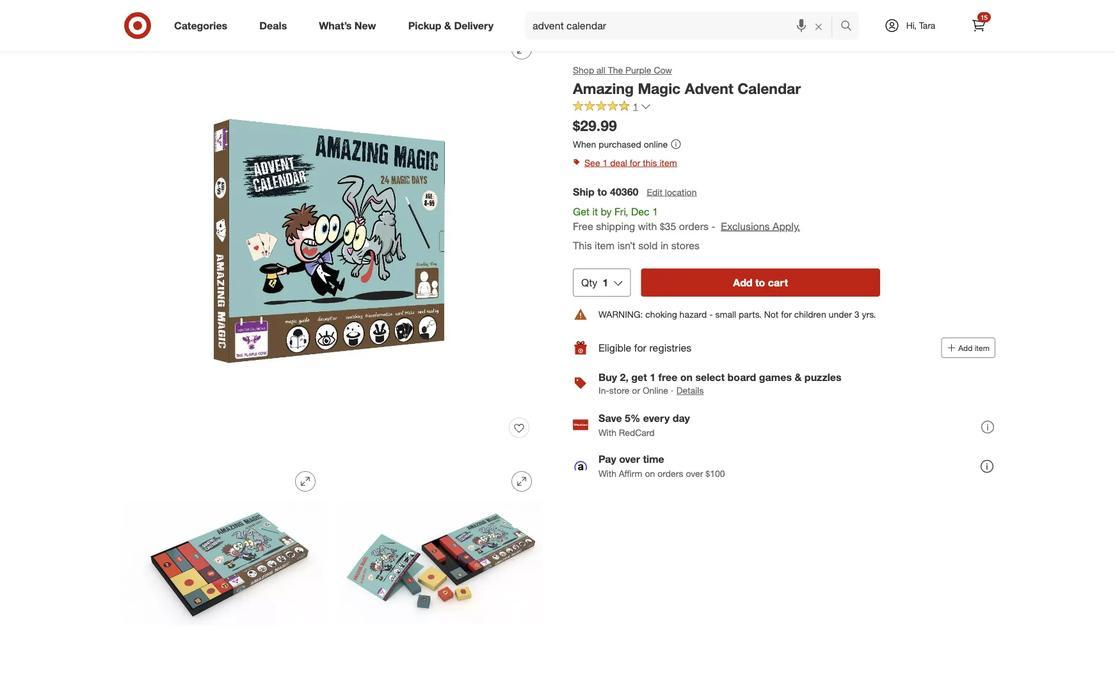 Task type: locate. For each thing, give the bounding box(es) containing it.
when
[[573, 139, 596, 150]]

1 horizontal spatial &
[[795, 371, 802, 384]]

with down save at the right bottom of the page
[[599, 427, 616, 439]]

time
[[643, 454, 664, 466]]

over
[[619, 454, 640, 466], [686, 468, 703, 480]]

affirm
[[619, 468, 642, 480]]

0 vertical spatial add
[[733, 277, 753, 289]]

1 vertical spatial &
[[795, 371, 802, 384]]

with inside save 5% every day with redcard
[[599, 427, 616, 439]]

for left this
[[630, 157, 640, 168]]

choking
[[645, 309, 677, 320]]

what's new
[[319, 19, 376, 32]]

0 horizontal spatial add
[[733, 277, 753, 289]]

∙
[[671, 385, 673, 397]]

1 down magic
[[633, 101, 638, 112]]

registries
[[649, 342, 692, 354]]

1
[[633, 101, 638, 112], [603, 157, 608, 168], [652, 205, 658, 218], [603, 277, 608, 289], [650, 371, 656, 384]]

puzzles
[[805, 371, 841, 384]]

orders down time
[[658, 468, 683, 480]]

0 horizontal spatial shop
[[185, 4, 206, 15]]

0 vertical spatial shop
[[185, 4, 206, 15]]

2 with from the top
[[599, 468, 616, 480]]

2 horizontal spatial item
[[975, 343, 990, 353]]

see
[[584, 157, 600, 168]]

1 right see at top
[[603, 157, 608, 168]]

1 vertical spatial on
[[645, 468, 655, 480]]

edit location button
[[646, 185, 697, 199]]

to right ship
[[597, 186, 607, 198]]

with
[[599, 427, 616, 439], [599, 468, 616, 480]]

games
[[759, 371, 792, 384]]

1 vertical spatial to
[[755, 277, 765, 289]]

warning:
[[599, 309, 643, 320]]

1 vertical spatial shop
[[573, 65, 594, 76]]

3
[[855, 309, 860, 320]]

What can we help you find? suggestions appear below search field
[[525, 12, 844, 40]]

2 vertical spatial item
[[975, 343, 990, 353]]

&
[[444, 19, 451, 32], [795, 371, 802, 384]]

1 vertical spatial add
[[959, 343, 973, 353]]

this item isn't sold in stores
[[573, 240, 700, 252]]

2,
[[620, 371, 629, 384]]

buy 2, get 1 free on select board games & puzzles link
[[599, 371, 841, 384]]

item
[[660, 157, 677, 168], [595, 240, 615, 252], [975, 343, 990, 353]]

sold
[[638, 240, 658, 252]]

1 right dec
[[652, 205, 658, 218]]

0 vertical spatial orders
[[679, 220, 709, 233]]

location
[[665, 187, 697, 198]]

0 vertical spatial with
[[599, 427, 616, 439]]

for right 'eligible'
[[634, 342, 647, 354]]

over up affirm
[[619, 454, 640, 466]]

pickup & delivery link
[[397, 12, 510, 40]]

add inside the add to cart button
[[733, 277, 753, 289]]

1 vertical spatial item
[[595, 240, 615, 252]]

$100
[[706, 468, 725, 480]]

1 with from the top
[[599, 427, 616, 439]]

0 horizontal spatial over
[[619, 454, 640, 466]]

on down time
[[645, 468, 655, 480]]

every
[[643, 413, 670, 425]]

orders up the stores
[[679, 220, 709, 233]]

qty
[[581, 277, 598, 289]]

& right pickup
[[444, 19, 451, 32]]

pay over time with affirm on orders over $100
[[599, 454, 725, 480]]

with inside pay over time with affirm on orders over $100
[[599, 468, 616, 480]]

0 vertical spatial &
[[444, 19, 451, 32]]

1 horizontal spatial to
[[755, 277, 765, 289]]

see 1 deal for this item link
[[573, 154, 995, 172]]

add item button
[[941, 338, 995, 358]]

shop up categories
[[185, 4, 206, 15]]

0 horizontal spatial &
[[444, 19, 451, 32]]

amazing magic advent calendar, 1 of 7 image
[[120, 29, 542, 451]]

to inside button
[[755, 277, 765, 289]]

buy
[[599, 371, 617, 384]]

amazing
[[573, 79, 634, 97]]

1 inside "get it by fri, dec 1 free shipping with $35 orders - exclusions apply."
[[652, 205, 658, 218]]

eligible for registries
[[599, 342, 692, 354]]

shipping
[[596, 220, 635, 233]]

item inside button
[[975, 343, 990, 353]]

0 vertical spatial to
[[597, 186, 607, 198]]

exclusions apply. link
[[721, 220, 800, 233]]

- left exclusions
[[712, 220, 715, 233]]

deal
[[610, 157, 627, 168]]

to for ship
[[597, 186, 607, 198]]

15 link
[[965, 12, 993, 40]]

fri,
[[615, 205, 628, 218]]

over left the "$100"
[[686, 468, 703, 480]]

on up "details" at the right of page
[[680, 371, 693, 384]]

1 horizontal spatial on
[[680, 371, 693, 384]]

yrs.
[[862, 309, 876, 320]]

holiday
[[152, 4, 182, 15]]

0 vertical spatial item
[[660, 157, 677, 168]]

1 inside buy 2, get 1 free on select board games & puzzles in-store or online ∙ details
[[650, 371, 656, 384]]

target / holiday shop
[[120, 4, 206, 15]]

orders inside pay over time with affirm on orders over $100
[[658, 468, 683, 480]]

on
[[680, 371, 693, 384], [645, 468, 655, 480]]

1 vertical spatial with
[[599, 468, 616, 480]]

edit location
[[647, 187, 697, 198]]

see 1 deal for this item
[[584, 157, 677, 168]]

- left small
[[709, 309, 713, 320]]

1 vertical spatial for
[[781, 309, 792, 320]]

item for this item isn't sold in stores
[[595, 240, 615, 252]]

shop left all
[[573, 65, 594, 76]]

1 horizontal spatial shop
[[573, 65, 594, 76]]

1 vertical spatial orders
[[658, 468, 683, 480]]

to left cart
[[755, 277, 765, 289]]

by
[[601, 205, 612, 218]]

$35
[[660, 220, 676, 233]]

1 right qty
[[603, 277, 608, 289]]

on inside pay over time with affirm on orders over $100
[[645, 468, 655, 480]]

0 horizontal spatial item
[[595, 240, 615, 252]]

0 horizontal spatial on
[[645, 468, 655, 480]]

details
[[676, 385, 704, 397]]

on for free
[[680, 371, 693, 384]]

the
[[608, 65, 623, 76]]

pay
[[599, 454, 616, 466]]

0 vertical spatial -
[[712, 220, 715, 233]]

search
[[835, 21, 866, 33]]

store
[[609, 385, 630, 397]]

add inside the add item button
[[959, 343, 973, 353]]

1 horizontal spatial add
[[959, 343, 973, 353]]

on inside buy 2, get 1 free on select board games & puzzles in-store or online ∙ details
[[680, 371, 693, 384]]

deals link
[[249, 12, 303, 40]]

this
[[573, 240, 592, 252]]

amazing magic advent calendar, 2 of 7 image
[[120, 462, 326, 668]]

for
[[630, 157, 640, 168], [781, 309, 792, 320], [634, 342, 647, 354]]

5%
[[625, 413, 640, 425]]

0 vertical spatial on
[[680, 371, 693, 384]]

qty 1
[[581, 277, 608, 289]]

redcard
[[619, 427, 655, 439]]

shop
[[185, 4, 206, 15], [573, 65, 594, 76]]

$29.99
[[573, 117, 617, 135]]

for right not
[[781, 309, 792, 320]]

1 right get
[[650, 371, 656, 384]]

amazing magic advent calendar, 3 of 7 image
[[336, 462, 542, 668]]

0 horizontal spatial to
[[597, 186, 607, 198]]

with down pay
[[599, 468, 616, 480]]

1 horizontal spatial item
[[660, 157, 677, 168]]

tara
[[919, 20, 936, 31]]

& right games at the right bottom
[[795, 371, 802, 384]]

1 link
[[573, 100, 651, 115]]

delivery
[[454, 19, 494, 32]]

2 vertical spatial for
[[634, 342, 647, 354]]

add for add item
[[959, 343, 973, 353]]

get it by fri, dec 1 free shipping with $35 orders - exclusions apply.
[[573, 205, 800, 233]]

- inside "get it by fri, dec 1 free shipping with $35 orders - exclusions apply."
[[712, 220, 715, 233]]

all
[[597, 65, 605, 76]]

1 horizontal spatial over
[[686, 468, 703, 480]]



Task type: describe. For each thing, give the bounding box(es) containing it.
what's new link
[[308, 12, 392, 40]]

details button
[[676, 384, 704, 398]]

add item
[[959, 343, 990, 353]]

save 5% every day with redcard
[[599, 413, 690, 439]]

1 vertical spatial over
[[686, 468, 703, 480]]

pickup
[[408, 19, 441, 32]]

online
[[644, 139, 668, 150]]

in-
[[599, 385, 609, 397]]

small
[[715, 309, 736, 320]]

shop inside shop all the purple cow amazing magic advent calendar
[[573, 65, 594, 76]]

pickup & delivery
[[408, 19, 494, 32]]

new
[[355, 19, 376, 32]]

hi, tara
[[906, 20, 936, 31]]

it
[[592, 205, 598, 218]]

online
[[643, 385, 668, 397]]

0 vertical spatial for
[[630, 157, 640, 168]]

add to cart
[[733, 277, 788, 289]]

get
[[631, 371, 647, 384]]

hazard
[[680, 309, 707, 320]]

0 vertical spatial over
[[619, 454, 640, 466]]

free
[[658, 371, 678, 384]]

under
[[829, 309, 852, 320]]

hi,
[[906, 20, 917, 31]]

purchased
[[599, 139, 641, 150]]

what's
[[319, 19, 352, 32]]

ship
[[573, 186, 595, 198]]

edit
[[647, 187, 663, 198]]

stores
[[671, 240, 700, 252]]

shop all the purple cow amazing magic advent calendar
[[573, 65, 801, 97]]

warning: choking hazard - small parts. not for children under 3 yrs.
[[599, 309, 876, 320]]

holiday shop link
[[152, 4, 206, 15]]

to for add
[[755, 277, 765, 289]]

add to cart button
[[641, 269, 880, 297]]

magic
[[638, 79, 681, 97]]

select
[[695, 371, 725, 384]]

categories link
[[163, 12, 243, 40]]

deals
[[259, 19, 287, 32]]

ship to 40360
[[573, 186, 639, 198]]

1 vertical spatial -
[[709, 309, 713, 320]]

image gallery element
[[120, 29, 542, 678]]

when purchased online
[[573, 139, 668, 150]]

with
[[638, 220, 657, 233]]

& inside buy 2, get 1 free on select board games & puzzles in-store or online ∙ details
[[795, 371, 802, 384]]

or
[[632, 385, 640, 397]]

calendar
[[738, 79, 801, 97]]

advent
[[685, 79, 734, 97]]

40360
[[610, 186, 639, 198]]

categories
[[174, 19, 227, 32]]

cart
[[768, 277, 788, 289]]

/
[[147, 4, 150, 15]]

eligible
[[599, 342, 631, 354]]

15
[[981, 13, 988, 21]]

free
[[573, 220, 593, 233]]

save
[[599, 413, 622, 425]]

dec
[[631, 205, 650, 218]]

apply.
[[773, 220, 800, 233]]

target
[[120, 4, 144, 15]]

search button
[[835, 12, 866, 42]]

cow
[[654, 65, 672, 76]]

on for affirm
[[645, 468, 655, 480]]

day
[[673, 413, 690, 425]]

isn't
[[618, 240, 636, 252]]

item for add item
[[975, 343, 990, 353]]

orders inside "get it by fri, dec 1 free shipping with $35 orders - exclusions apply."
[[679, 220, 709, 233]]

board
[[728, 371, 756, 384]]

in
[[661, 240, 669, 252]]

exclusions
[[721, 220, 770, 233]]

not
[[764, 309, 779, 320]]

target link
[[120, 4, 144, 15]]

get
[[573, 205, 590, 218]]

add for add to cart
[[733, 277, 753, 289]]

this
[[643, 157, 657, 168]]



Task type: vqa. For each thing, say whether or not it's contained in the screenshot.
'Target / Holiday Shop' on the left top
yes



